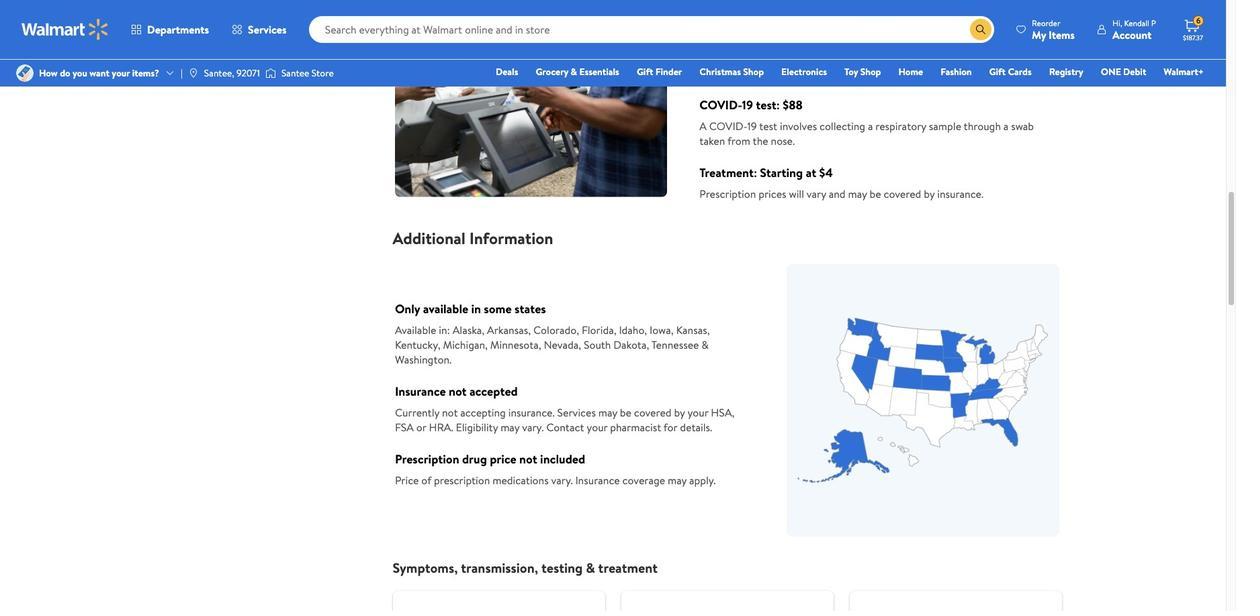 Task type: describe. For each thing, give the bounding box(es) containing it.
starting
[[760, 165, 803, 181]]

the inside flu test: $88 a flu test involves collecting a respiratory sample, through a swab taken from the nose or throat.
[[700, 66, 715, 81]]

$4
[[819, 165, 833, 181]]

santee
[[281, 66, 309, 80]]

insurance not accepted currently not accepting insurance. services may be covered by your hsa, fsa or hra. eligibility may vary. contact your pharmacist for details.
[[395, 384, 734, 435]]

insurance. inside 'treatment: starting at $4 prescription prices will vary and may be covered by insurance.'
[[937, 187, 984, 202]]

be inside insurance not accepted currently not accepting insurance. services may be covered by your hsa, fsa or hra. eligibility may vary. contact your pharmacist for details.
[[620, 406, 631, 421]]

you
[[73, 66, 87, 80]]

0 horizontal spatial &
[[571, 65, 577, 79]]

kansas,
[[676, 323, 710, 338]]

gift for gift cards
[[989, 65, 1006, 79]]

toy shop
[[844, 65, 881, 79]]

the inside covid-19 test: $88 a covid-19 test involves collecting a respiratory sample through a swab taken from the nose.
[[753, 134, 768, 149]]

gift cards link
[[983, 64, 1038, 79]]

electronics
[[781, 65, 827, 79]]

gift finder link
[[631, 64, 688, 79]]

may inside 'treatment: starting at $4 prescription prices will vary and may be covered by insurance.'
[[848, 187, 867, 202]]

may up price
[[501, 421, 520, 435]]

test inside flu test: $88 a flu test involves collecting a respiratory sample, through a swab taken from the nose or throat.
[[724, 51, 742, 66]]

accepting
[[460, 406, 506, 421]]

additional
[[393, 227, 465, 250]]

florida,
[[582, 323, 616, 338]]

my
[[1032, 27, 1046, 42]]

a down toy shop
[[868, 119, 873, 134]]

christmas
[[699, 65, 741, 79]]

search icon image
[[975, 24, 986, 35]]

tennessee
[[651, 338, 699, 353]]

 image for santee, 92071
[[188, 68, 199, 79]]

test inside covid-19 test: $88 a covid-19 test involves collecting a respiratory sample through a swab taken from the nose.
[[759, 119, 777, 134]]

how do you want your items?
[[39, 66, 159, 80]]

michigan,
[[443, 338, 488, 353]]

a down 'gift cards' link
[[1003, 119, 1009, 134]]

minnesota,
[[490, 338, 541, 353]]

one
[[1101, 65, 1121, 79]]

Walmart Site-Wide search field
[[309, 16, 994, 43]]

grocery & essentials link
[[530, 64, 625, 79]]

from inside flu test: $88 a flu test involves collecting a respiratory sample, through a swab taken from the nose or throat.
[[1031, 51, 1054, 66]]

store
[[312, 66, 334, 80]]

washington.
[[395, 353, 452, 367]]

respiratory inside covid-19 test: $88 a covid-19 test involves collecting a respiratory sample through a swab taken from the nose.
[[875, 119, 926, 134]]

included
[[540, 451, 585, 468]]

christmas shop
[[699, 65, 764, 79]]

dakota,
[[614, 338, 649, 353]]

from inside covid-19 test: $88 a covid-19 test involves collecting a respiratory sample through a swab taken from the nose.
[[727, 134, 750, 149]]

medications
[[493, 474, 549, 488]]

test: inside covid-19 test: $88 a covid-19 test involves collecting a respiratory sample through a swab taken from the nose.
[[756, 97, 780, 114]]

available in: alaska, arkansas, colorado, florida, idaho, iowa, kansas, kentucky, michigan, minnesota, nevada, south dakota, tennessee & washington image
[[787, 265, 1059, 537]]

grocery & essentials
[[536, 65, 619, 79]]

additional information
[[393, 227, 553, 250]]

testing
[[541, 560, 583, 578]]

walmart image
[[21, 19, 109, 40]]

of
[[421, 474, 431, 488]]

services inside 'popup button'
[[248, 22, 287, 37]]

or inside insurance not accepted currently not accepting insurance. services may be covered by your hsa, fsa or hra. eligibility may vary. contact your pharmacist for details.
[[416, 421, 426, 435]]

prescription inside 'treatment: starting at $4 prescription prices will vary and may be covered by insurance.'
[[700, 187, 756, 202]]

fashion link
[[935, 64, 978, 79]]

iowa,
[[650, 323, 673, 338]]

1 vertical spatial covid-
[[709, 119, 747, 134]]

walmart+
[[1164, 65, 1204, 79]]

or inside flu test: $88 a flu test involves collecting a respiratory sample, through a swab taken from the nose or throat.
[[742, 66, 752, 81]]

hi, kendall p account
[[1112, 17, 1156, 42]]

gift for gift finder
[[637, 65, 653, 79]]

walmart+ link
[[1158, 64, 1210, 79]]

in:
[[439, 323, 450, 338]]

coverage
[[622, 474, 665, 488]]

only
[[395, 301, 420, 318]]

may right contact
[[598, 406, 617, 421]]

by inside insurance not accepted currently not accepting insurance. services may be covered by your hsa, fsa or hra. eligibility may vary. contact your pharmacist for details.
[[674, 406, 685, 421]]

insurance inside insurance not accepted currently not accepting insurance. services may be covered by your hsa, fsa or hra. eligibility may vary. contact your pharmacist for details.
[[395, 384, 446, 400]]

toy
[[844, 65, 858, 79]]

debit
[[1123, 65, 1146, 79]]

home
[[898, 65, 923, 79]]

santee store
[[281, 66, 334, 80]]

1 vertical spatial 19
[[747, 119, 757, 134]]

idaho,
[[619, 323, 647, 338]]

available
[[423, 301, 468, 318]]

price
[[395, 474, 419, 488]]

one debit
[[1101, 65, 1146, 79]]

registry
[[1049, 65, 1083, 79]]

0 horizontal spatial your
[[112, 66, 130, 80]]

services inside insurance not accepted currently not accepting insurance. services may be covered by your hsa, fsa or hra. eligibility may vary. contact your pharmacist for details.
[[557, 406, 596, 421]]

nevada,
[[544, 338, 581, 353]]

respiratory inside flu test: $88 a flu test involves collecting a respiratory sample, through a swab taken from the nose or throat.
[[840, 51, 891, 66]]

nose.
[[771, 134, 795, 149]]

at
[[806, 165, 816, 181]]

vary. inside prescription drug price not included price of prescription medications vary. insurance coverage may apply.
[[551, 474, 573, 488]]

throat.
[[754, 66, 785, 81]]

not inside prescription drug price not included price of prescription medications vary. insurance coverage may apply.
[[519, 451, 537, 468]]

essentials
[[579, 65, 619, 79]]

for
[[664, 421, 677, 435]]

taken inside covid-19 test: $88 a covid-19 test involves collecting a respiratory sample through a swab taken from the nose.
[[700, 134, 725, 149]]

p
[[1151, 17, 1156, 29]]

0 vertical spatial not
[[449, 384, 467, 400]]

swab inside flu test: $88 a flu test involves collecting a respiratory sample, through a swab taken from the nose or throat.
[[978, 51, 1001, 66]]

vary
[[807, 187, 826, 202]]

departments button
[[120, 13, 220, 46]]

christmas shop link
[[693, 64, 770, 79]]

cards
[[1008, 65, 1032, 79]]

treatment: starting at $4 prescription prices will vary and may be covered by insurance.
[[700, 165, 984, 202]]

flu
[[709, 51, 721, 66]]

accepted
[[470, 384, 518, 400]]

insurance. inside insurance not accepted currently not accepting insurance. services may be covered by your hsa, fsa or hra. eligibility may vary. contact your pharmacist for details.
[[508, 406, 555, 421]]

in
[[471, 301, 481, 318]]

treatment:
[[700, 165, 757, 181]]

covered inside insurance not accepted currently not accepting insurance. services may be covered by your hsa, fsa or hra. eligibility may vary. contact your pharmacist for details.
[[634, 406, 671, 421]]

items?
[[132, 66, 159, 80]]

and
[[829, 187, 845, 202]]

currently
[[395, 406, 439, 421]]

fy24 3130449 006 hw test treat new cp new modules 0721 bulleted list d.jpg image
[[395, 0, 667, 198]]

deals link
[[490, 64, 524, 79]]

eligibility
[[456, 421, 498, 435]]

& inside only available in some states available in: alaska, arkansas, colorado, florida, idaho, iowa, kansas, kentucky, michigan, minnesota, nevada, south dakota, tennessee & washington.
[[702, 338, 709, 353]]

sample
[[929, 119, 961, 134]]



Task type: locate. For each thing, give the bounding box(es) containing it.
symptoms, transmission, testing & treatment
[[393, 560, 658, 578]]

 image
[[16, 64, 34, 82]]

swab down cards
[[1011, 119, 1034, 134]]

be right "and"
[[870, 187, 881, 202]]

1 horizontal spatial $88
[[783, 97, 803, 114]]

0 vertical spatial test:
[[719, 29, 743, 46]]

1 vertical spatial through
[[964, 119, 1001, 134]]

0 horizontal spatial  image
[[188, 68, 199, 79]]

0 vertical spatial collecting
[[784, 51, 830, 66]]

$88 inside flu test: $88 a flu test involves collecting a respiratory sample, through a swab taken from the nose or throat.
[[746, 29, 765, 46]]

covered right "and"
[[884, 187, 921, 202]]

items
[[1049, 27, 1075, 42]]

2 horizontal spatial &
[[702, 338, 709, 353]]

be inside 'treatment: starting at $4 prescription prices will vary and may be covered by insurance.'
[[870, 187, 881, 202]]

shop
[[743, 65, 764, 79], [860, 65, 881, 79]]

0 horizontal spatial covered
[[634, 406, 671, 421]]

2 gift from the left
[[989, 65, 1006, 79]]

collecting inside flu test: $88 a flu test involves collecting a respiratory sample, through a swab taken from the nose or throat.
[[784, 51, 830, 66]]

1 vertical spatial swab
[[1011, 119, 1034, 134]]

& right 'tennessee'
[[702, 338, 709, 353]]

nose
[[718, 66, 739, 81]]

reorder
[[1032, 17, 1060, 29]]

a down search icon
[[971, 51, 976, 66]]

prescription down treatment:
[[700, 187, 756, 202]]

1 horizontal spatial covered
[[884, 187, 921, 202]]

grocery
[[536, 65, 568, 79]]

contact
[[546, 421, 584, 435]]

taken inside flu test: $88 a flu test involves collecting a respiratory sample, through a swab taken from the nose or throat.
[[1003, 51, 1029, 66]]

2 a from the top
[[700, 119, 707, 134]]

not right currently
[[442, 406, 458, 421]]

may inside prescription drug price not included price of prescription medications vary. insurance coverage may apply.
[[668, 474, 687, 488]]

through
[[931, 51, 968, 66], [964, 119, 1001, 134]]

1 vertical spatial involves
[[780, 119, 817, 134]]

0 vertical spatial vary.
[[522, 421, 544, 435]]

1 vertical spatial taken
[[700, 134, 725, 149]]

1 vertical spatial $88
[[783, 97, 803, 114]]

1 horizontal spatial or
[[742, 66, 752, 81]]

1 horizontal spatial the
[[753, 134, 768, 149]]

1 vertical spatial covered
[[634, 406, 671, 421]]

0 horizontal spatial test:
[[719, 29, 743, 46]]

2 horizontal spatial your
[[688, 406, 708, 421]]

0 vertical spatial covered
[[884, 187, 921, 202]]

swab
[[978, 51, 1001, 66], [1011, 119, 1034, 134]]

1 horizontal spatial insurance.
[[937, 187, 984, 202]]

0 horizontal spatial shop
[[743, 65, 764, 79]]

0 horizontal spatial insurance
[[395, 384, 446, 400]]

toy shop link
[[838, 64, 887, 79]]

0 vertical spatial insurance.
[[937, 187, 984, 202]]

0 vertical spatial insurance
[[395, 384, 446, 400]]

may left the apply. in the right of the page
[[668, 474, 687, 488]]

0 vertical spatial 19
[[742, 97, 753, 114]]

0 vertical spatial respiratory
[[840, 51, 891, 66]]

south
[[584, 338, 611, 353]]

information
[[469, 227, 553, 250]]

0 horizontal spatial or
[[416, 421, 426, 435]]

0 vertical spatial the
[[700, 66, 715, 81]]

$88 down electronics link
[[783, 97, 803, 114]]

1 vertical spatial be
[[620, 406, 631, 421]]

shop inside christmas shop link
[[743, 65, 764, 79]]

prescription
[[700, 187, 756, 202], [395, 451, 459, 468]]

& right grocery
[[571, 65, 577, 79]]

your left hsa,
[[688, 406, 708, 421]]

a inside flu test: $88 a flu test involves collecting a respiratory sample, through a swab taken from the nose or throat.
[[700, 51, 707, 66]]

santee,
[[204, 66, 234, 80]]

0 vertical spatial swab
[[978, 51, 1001, 66]]

1 vertical spatial collecting
[[820, 119, 865, 134]]

vary.
[[522, 421, 544, 435], [551, 474, 573, 488]]

0 vertical spatial from
[[1031, 51, 1054, 66]]

covid-19 test: $88 a covid-19 test involves collecting a respiratory sample through a swab taken from the nose.
[[700, 97, 1034, 149]]

the left nose.
[[753, 134, 768, 149]]

1 vertical spatial or
[[416, 421, 426, 435]]

may right "and"
[[848, 187, 867, 202]]

0 vertical spatial involves
[[744, 51, 781, 66]]

1 horizontal spatial gift
[[989, 65, 1006, 79]]

0 horizontal spatial be
[[620, 406, 631, 421]]

0 horizontal spatial the
[[700, 66, 715, 81]]

be left for
[[620, 406, 631, 421]]

involves inside covid-19 test: $88 a covid-19 test involves collecting a respiratory sample through a swab taken from the nose.
[[780, 119, 817, 134]]

1 horizontal spatial swab
[[1011, 119, 1034, 134]]

1 vertical spatial respiratory
[[875, 119, 926, 134]]

not up accepting
[[449, 384, 467, 400]]

price
[[490, 451, 516, 468]]

services up 92071
[[248, 22, 287, 37]]

1 vertical spatial by
[[674, 406, 685, 421]]

kentucky,
[[395, 338, 440, 353]]

2 shop from the left
[[860, 65, 881, 79]]

apply.
[[689, 474, 716, 488]]

0 horizontal spatial services
[[248, 22, 287, 37]]

vary. left contact
[[522, 421, 544, 435]]

a left toy
[[832, 51, 837, 66]]

prices
[[759, 187, 786, 202]]

insurance inside prescription drug price not included price of prescription medications vary. insurance coverage may apply.
[[575, 474, 620, 488]]

$88 inside covid-19 test: $88 a covid-19 test involves collecting a respiratory sample through a swab taken from the nose.
[[783, 97, 803, 114]]

0 vertical spatial a
[[700, 51, 707, 66]]

your
[[112, 66, 130, 80], [688, 406, 708, 421], [587, 421, 608, 435]]

your right the "want"
[[112, 66, 130, 80]]

0 vertical spatial &
[[571, 65, 577, 79]]

involves inside flu test: $88 a flu test involves collecting a respiratory sample, through a swab taken from the nose or throat.
[[744, 51, 781, 66]]

or right the "fsa" in the bottom of the page
[[416, 421, 426, 435]]

collecting inside covid-19 test: $88 a covid-19 test involves collecting a respiratory sample through a swab taken from the nose.
[[820, 119, 865, 134]]

 image for santee store
[[265, 67, 276, 80]]

0 vertical spatial or
[[742, 66, 752, 81]]

swab inside covid-19 test: $88 a covid-19 test involves collecting a respiratory sample through a swab taken from the nose.
[[1011, 119, 1034, 134]]

0 vertical spatial by
[[924, 187, 935, 202]]

collecting left toy
[[784, 51, 830, 66]]

pharmacist
[[610, 421, 661, 435]]

test: right flu
[[719, 29, 743, 46]]

test:
[[719, 29, 743, 46], [756, 97, 780, 114]]

through right sample
[[964, 119, 1001, 134]]

0 horizontal spatial $88
[[746, 29, 765, 46]]

respiratory left sample,
[[840, 51, 891, 66]]

from
[[1031, 51, 1054, 66], [727, 134, 750, 149]]

Search search field
[[309, 16, 994, 43]]

19 down christmas shop on the top of the page
[[742, 97, 753, 114]]

reorder my items
[[1032, 17, 1075, 42]]

prescription drug price not included price of prescription medications vary. insurance coverage may apply.
[[395, 451, 716, 488]]

1 horizontal spatial be
[[870, 187, 881, 202]]

1 horizontal spatial taken
[[1003, 51, 1029, 66]]

kendall
[[1124, 17, 1149, 29]]

insurance down included
[[575, 474, 620, 488]]

account
[[1112, 27, 1152, 42]]

1 horizontal spatial insurance
[[575, 474, 620, 488]]

19
[[742, 97, 753, 114], [747, 119, 757, 134]]

$88 up throat. at the top of the page
[[746, 29, 765, 46]]

santee, 92071
[[204, 66, 260, 80]]

1 vertical spatial a
[[700, 119, 707, 134]]

how
[[39, 66, 58, 80]]

 image right 92071
[[265, 67, 276, 80]]

shop right toy
[[860, 65, 881, 79]]

0 horizontal spatial test
[[724, 51, 742, 66]]

involves right the nose
[[744, 51, 781, 66]]

&
[[571, 65, 577, 79], [702, 338, 709, 353], [586, 560, 595, 578]]

test up the starting
[[759, 119, 777, 134]]

1 horizontal spatial by
[[924, 187, 935, 202]]

1 vertical spatial test
[[759, 119, 777, 134]]

1 vertical spatial prescription
[[395, 451, 459, 468]]

0 horizontal spatial prescription
[[395, 451, 459, 468]]

a up treatment:
[[700, 119, 707, 134]]

1 horizontal spatial shop
[[860, 65, 881, 79]]

1 vertical spatial services
[[557, 406, 596, 421]]

1 vertical spatial the
[[753, 134, 768, 149]]

flu test: $88 a flu test involves collecting a respiratory sample, through a swab taken from the nose or throat.
[[700, 29, 1054, 81]]

1 vertical spatial vary.
[[551, 474, 573, 488]]

deals
[[496, 65, 518, 79]]

0 horizontal spatial vary.
[[522, 421, 544, 435]]

a left flu
[[700, 51, 707, 66]]

vary. inside insurance not accepted currently not accepting insurance. services may be covered by your hsa, fsa or hra. eligibility may vary. contact your pharmacist for details.
[[522, 421, 544, 435]]

swab down search icon
[[978, 51, 1001, 66]]

insurance
[[395, 384, 446, 400], [575, 474, 620, 488]]

your right contact
[[587, 421, 608, 435]]

prescription up the of
[[395, 451, 459, 468]]

1 horizontal spatial  image
[[265, 67, 276, 80]]

covered inside 'treatment: starting at $4 prescription prices will vary and may be covered by insurance.'
[[884, 187, 921, 202]]

fsa
[[395, 421, 414, 435]]

arkansas,
[[487, 323, 531, 338]]

covid- down the nose
[[700, 97, 742, 114]]

transmission,
[[461, 560, 538, 578]]

1 shop from the left
[[743, 65, 764, 79]]

not up medications
[[519, 451, 537, 468]]

1 horizontal spatial your
[[587, 421, 608, 435]]

available
[[395, 323, 436, 338]]

registry link
[[1043, 64, 1089, 79]]

1 horizontal spatial &
[[586, 560, 595, 578]]

from up treatment:
[[727, 134, 750, 149]]

1 horizontal spatial test
[[759, 119, 777, 134]]

1 vertical spatial &
[[702, 338, 709, 353]]

0 horizontal spatial from
[[727, 134, 750, 149]]

1 horizontal spatial vary.
[[551, 474, 573, 488]]

collecting
[[784, 51, 830, 66], [820, 119, 865, 134]]

insurance up currently
[[395, 384, 446, 400]]

through right sample,
[[931, 51, 968, 66]]

by inside 'treatment: starting at $4 prescription prices will vary and may be covered by insurance.'
[[924, 187, 935, 202]]

test: down throat. at the top of the page
[[756, 97, 780, 114]]

covered left 'details.'
[[634, 406, 671, 421]]

|
[[181, 66, 183, 80]]

shop for toy shop
[[860, 65, 881, 79]]

insurance.
[[937, 187, 984, 202], [508, 406, 555, 421]]

states
[[515, 301, 546, 318]]

gift left finder
[[637, 65, 653, 79]]

test: inside flu test: $88 a flu test involves collecting a respiratory sample, through a swab taken from the nose or throat.
[[719, 29, 743, 46]]

involves
[[744, 51, 781, 66], [780, 119, 817, 134]]

19 left nose.
[[747, 119, 757, 134]]

a
[[700, 51, 707, 66], [700, 119, 707, 134]]

details.
[[680, 421, 712, 435]]

2 vertical spatial not
[[519, 451, 537, 468]]

0 vertical spatial $88
[[746, 29, 765, 46]]

0 horizontal spatial gift
[[637, 65, 653, 79]]

0 horizontal spatial insurance.
[[508, 406, 555, 421]]

by
[[924, 187, 935, 202], [674, 406, 685, 421]]

0 horizontal spatial by
[[674, 406, 685, 421]]

shop for christmas shop
[[743, 65, 764, 79]]

1 vertical spatial test:
[[756, 97, 780, 114]]

prescription
[[434, 474, 490, 488]]

some
[[484, 301, 512, 318]]

0 horizontal spatial taken
[[700, 134, 725, 149]]

covid- up treatment:
[[709, 119, 747, 134]]

from down my
[[1031, 51, 1054, 66]]

a inside covid-19 test: $88 a covid-19 test involves collecting a respiratory sample through a swab taken from the nose.
[[700, 119, 707, 134]]

 image
[[265, 67, 276, 80], [188, 68, 199, 79]]

do
[[60, 66, 70, 80]]

1 horizontal spatial test:
[[756, 97, 780, 114]]

0 vertical spatial taken
[[1003, 51, 1029, 66]]

through inside flu test: $88 a flu test involves collecting a respiratory sample, through a swab taken from the nose or throat.
[[931, 51, 968, 66]]

fashion
[[941, 65, 972, 79]]

respiratory
[[840, 51, 891, 66], [875, 119, 926, 134]]

flu
[[700, 29, 716, 46]]

1 horizontal spatial from
[[1031, 51, 1054, 66]]

0 vertical spatial through
[[931, 51, 968, 66]]

vary. down included
[[551, 474, 573, 488]]

collecting up $4
[[820, 119, 865, 134]]

shop right the nose
[[743, 65, 764, 79]]

colorado,
[[533, 323, 579, 338]]

sample,
[[893, 51, 928, 66]]

involves up at
[[780, 119, 817, 134]]

respiratory left sample
[[875, 119, 926, 134]]

or right the nose
[[742, 66, 752, 81]]

1 vertical spatial from
[[727, 134, 750, 149]]

services up included
[[557, 406, 596, 421]]

& right "testing"
[[586, 560, 595, 578]]

$187.37
[[1183, 33, 1203, 42]]

through inside covid-19 test: $88 a covid-19 test involves collecting a respiratory sample through a swab taken from the nose.
[[964, 119, 1001, 134]]

test right flu
[[724, 51, 742, 66]]

home link
[[892, 64, 929, 79]]

0 vertical spatial test
[[724, 51, 742, 66]]

1 vertical spatial insurance
[[575, 474, 620, 488]]

2 vertical spatial &
[[586, 560, 595, 578]]

1 gift from the left
[[637, 65, 653, 79]]

0 vertical spatial covid-
[[700, 97, 742, 114]]

1 vertical spatial not
[[442, 406, 458, 421]]

1 horizontal spatial services
[[557, 406, 596, 421]]

1 a from the top
[[700, 51, 707, 66]]

gift left cards
[[989, 65, 1006, 79]]

0 vertical spatial services
[[248, 22, 287, 37]]

shop inside toy shop link
[[860, 65, 881, 79]]

prescription inside prescription drug price not included price of prescription medications vary. insurance coverage may apply.
[[395, 451, 459, 468]]

symptoms,
[[393, 560, 458, 578]]

0 vertical spatial be
[[870, 187, 881, 202]]

may
[[848, 187, 867, 202], [598, 406, 617, 421], [501, 421, 520, 435], [668, 474, 687, 488]]

the left the nose
[[700, 66, 715, 81]]

1 vertical spatial insurance.
[[508, 406, 555, 421]]

will
[[789, 187, 804, 202]]

 image right |
[[188, 68, 199, 79]]

0 horizontal spatial swab
[[978, 51, 1001, 66]]

0 vertical spatial prescription
[[700, 187, 756, 202]]

1 horizontal spatial prescription
[[700, 187, 756, 202]]

6 $187.37
[[1183, 15, 1203, 42]]



Task type: vqa. For each thing, say whether or not it's contained in the screenshot.
the Seths
no



